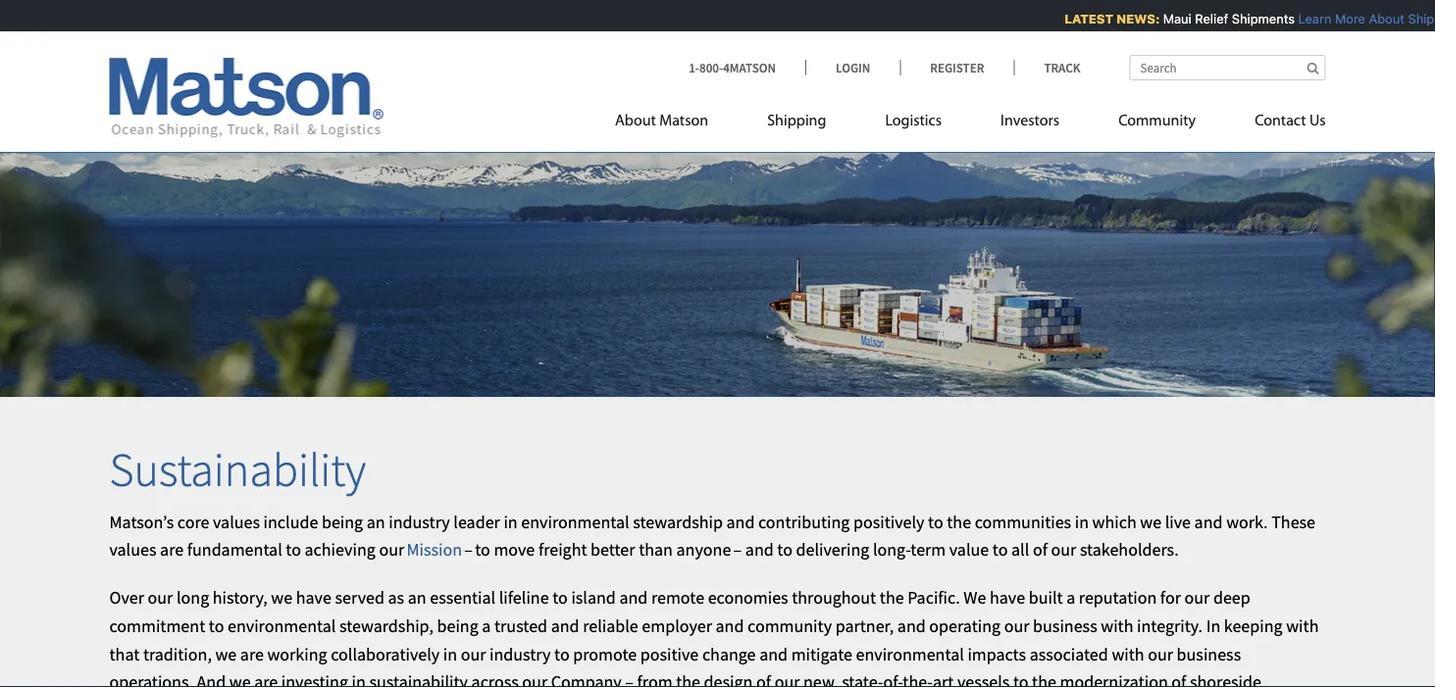 Task type: describe. For each thing, give the bounding box(es) containing it.
1 horizontal spatial of
[[1033, 539, 1048, 561]]

with up modernization
[[1112, 643, 1144, 666]]

in up sustainability
[[443, 643, 457, 666]]

we right and
[[229, 672, 251, 688]]

with down reputation
[[1101, 615, 1134, 637]]

freight
[[538, 539, 587, 561]]

economies
[[708, 587, 788, 609]]

employer
[[642, 615, 712, 637]]

learn
[[1292, 11, 1325, 26]]

more
[[1329, 11, 1359, 26]]

shipping link
[[738, 103, 856, 144]]

and up change
[[716, 615, 744, 637]]

associated
[[1030, 643, 1108, 666]]

we
[[964, 587, 986, 609]]

top menu navigation
[[615, 103, 1326, 144]]

sustainability
[[369, 672, 468, 688]]

impacts
[[968, 643, 1026, 666]]

to left the island
[[552, 587, 568, 609]]

1 vertical spatial are
[[240, 643, 264, 666]]

community
[[1118, 113, 1196, 129]]

our down 'integrity.'
[[1148, 643, 1173, 666]]

delivering
[[796, 539, 869, 561]]

contributing
[[758, 511, 850, 533]]

we right history,
[[271, 587, 292, 609]]

stewardship,
[[339, 615, 434, 637]]

island
[[571, 587, 616, 609]]

news:
[[1110, 11, 1154, 26]]

0 vertical spatial about
[[1363, 11, 1398, 26]]

over our long history, we have served as an essential lifeline to island and remote economies throughout the pacific. we have built a reputation for our deep commitment to environmental stewardship, being a trusted and reliable employer and community partner, and operating our business with integrity. in keeping with that tradition, we are working collaboratively in our industry to promote positive change and mitigate environmental impacts associated with our business operations. and we are investing in sustainability across our company – from the design of our new, state-of-the-art vessels to the modernization of shores
[[109, 587, 1319, 688]]

industry inside the over our long history, we have served as an essential lifeline to island and remote economies throughout the pacific. we have built a reputation for our deep commitment to environmental stewardship, being a trusted and reliable employer and community partner, and operating our business with integrity. in keeping with that tradition, we are working collaboratively in our industry to promote positive change and mitigate environmental impacts associated with our business operations. and we are investing in sustainability across our company – from the design of our new, state-of-the-art vessels to the modernization of shores
[[490, 643, 551, 666]]

about inside top menu navigation
[[615, 113, 656, 129]]

0 vertical spatial business
[[1033, 615, 1097, 637]]

an inside the over our long history, we have served as an essential lifeline to island and remote economies throughout the pacific. we have built a reputation for our deep commitment to environmental stewardship, being a trusted and reliable employer and community partner, and operating our business with integrity. in keeping with that tradition, we are working collaboratively in our industry to promote positive change and mitigate environmental impacts associated with our business operations. and we are investing in sustainability across our company – from the design of our new, state-of-the-art vessels to the modernization of shores
[[408, 587, 426, 609]]

being inside "matson's core values include being an industry leader in environmental stewardship and contributing positively to the communities in which we live and work. these values are fundamental to achieving our"
[[322, 511, 363, 533]]

matson
[[659, 113, 708, 129]]

1 horizontal spatial business
[[1177, 643, 1241, 666]]

being inside the over our long history, we have served as an essential lifeline to island and remote economies throughout the pacific. we have built a reputation for our deep commitment to environmental stewardship, being a trusted and reliable employer and community partner, and operating our business with integrity. in keeping with that tradition, we are working collaboratively in our industry to promote positive change and mitigate environmental impacts associated with our business operations. and we are investing in sustainability across our company – from the design of our new, state-of-the-art vessels to the modernization of shores
[[437, 615, 478, 637]]

art
[[933, 672, 954, 688]]

for
[[1160, 587, 1181, 609]]

these
[[1272, 511, 1316, 533]]

company
[[551, 672, 622, 688]]

0 horizontal spatial values
[[109, 539, 156, 561]]

and up the economies
[[745, 539, 774, 561]]

positive
[[640, 643, 699, 666]]

of-
[[883, 672, 903, 688]]

1-800-4matson link
[[689, 59, 805, 76]]

to down contributing
[[777, 539, 793, 561]]

reputation
[[1079, 587, 1157, 609]]

to up term
[[928, 511, 943, 533]]

our left new,
[[775, 672, 800, 688]]

investors
[[1001, 113, 1060, 129]]

latest news: maui relief shipments learn more about shipm
[[1058, 11, 1435, 26]]

positively
[[853, 511, 925, 533]]

matson's
[[109, 511, 174, 533]]

relief
[[1189, 11, 1222, 26]]

to down "long"
[[209, 615, 224, 637]]

live
[[1165, 511, 1191, 533]]

–
[[625, 672, 634, 688]]

long-
[[873, 539, 911, 561]]

shipm
[[1402, 11, 1435, 26]]

we up and
[[215, 643, 237, 666]]

and down community
[[759, 643, 788, 666]]

logistics link
[[856, 103, 971, 144]]

tradition,
[[143, 643, 212, 666]]

1 have from the left
[[296, 587, 331, 609]]

environmental inside "matson's core values include being an industry leader in environmental stewardship and contributing positively to the communities in which we live and work. these values are fundamental to achieving our"
[[521, 511, 629, 533]]

to down include
[[286, 539, 301, 561]]

vessels
[[957, 672, 1010, 688]]

contact us link
[[1225, 103, 1326, 144]]

the-
[[903, 672, 933, 688]]

include
[[263, 511, 318, 533]]

track link
[[1014, 59, 1081, 76]]

maui
[[1157, 11, 1185, 26]]

throughout
[[792, 587, 876, 609]]

0 horizontal spatial environmental
[[228, 615, 336, 637]]

in left "which" on the right bottom
[[1075, 511, 1089, 533]]

over
[[109, 587, 144, 609]]

about matson link
[[615, 103, 738, 144]]

800-
[[699, 59, 723, 76]]

in down collaboratively
[[352, 672, 366, 688]]

a matson ship full of containers sails in the alaska service. image
[[0, 122, 1435, 397]]

anyone –
[[676, 539, 742, 561]]

mission
[[407, 539, 462, 561]]

the inside "matson's core values include being an industry leader in environmental stewardship and contributing positively to the communities in which we live and work. these values are fundamental to achieving our"
[[947, 511, 971, 533]]

trusted
[[494, 615, 547, 637]]

1-800-4matson
[[689, 59, 776, 76]]

register link
[[900, 59, 1014, 76]]

all
[[1011, 539, 1029, 561]]

better
[[591, 539, 635, 561]]

and down the island
[[551, 615, 579, 637]]

operations.
[[109, 672, 193, 688]]

mission – to move freight better than anyone – and to delivering long-term value to all of our stakeholders.
[[407, 539, 1179, 561]]

with right keeping
[[1286, 615, 1319, 637]]

deep
[[1213, 587, 1250, 609]]

reliable
[[583, 615, 638, 637]]

the down positive
[[676, 672, 700, 688]]

fundamental
[[187, 539, 282, 561]]

investors link
[[971, 103, 1089, 144]]

remote
[[651, 587, 704, 609]]

0 vertical spatial a
[[1066, 587, 1075, 609]]

in up move
[[504, 511, 518, 533]]



Task type: locate. For each thing, give the bounding box(es) containing it.
and up reliable
[[619, 587, 648, 609]]

1 vertical spatial a
[[482, 615, 491, 637]]

community
[[748, 615, 832, 637]]

community link
[[1089, 103, 1225, 144]]

industry up mission
[[389, 511, 450, 533]]

our right for
[[1185, 587, 1210, 609]]

1 horizontal spatial an
[[408, 587, 426, 609]]

1 horizontal spatial being
[[437, 615, 478, 637]]

industry down trusted
[[490, 643, 551, 666]]

of down 'integrity.'
[[1172, 672, 1186, 688]]

login link
[[805, 59, 900, 76]]

environmental
[[521, 511, 629, 533], [228, 615, 336, 637], [856, 643, 964, 666]]

1 horizontal spatial a
[[1066, 587, 1075, 609]]

1 horizontal spatial about
[[1363, 11, 1398, 26]]

in
[[1206, 615, 1221, 637]]

across
[[471, 672, 519, 688]]

1 vertical spatial about
[[615, 113, 656, 129]]

login
[[836, 59, 870, 76]]

0 vertical spatial industry
[[389, 511, 450, 533]]

the
[[947, 511, 971, 533], [880, 587, 904, 609], [676, 672, 700, 688], [1032, 672, 1056, 688]]

an right as
[[408, 587, 426, 609]]

we inside "matson's core values include being an industry leader in environmental stewardship and contributing positively to the communities in which we live and work. these values are fundamental to achieving our"
[[1140, 511, 1162, 533]]

2 vertical spatial environmental
[[856, 643, 964, 666]]

of
[[1033, 539, 1048, 561], [756, 672, 771, 688], [1172, 672, 1186, 688]]

sustainability
[[109, 440, 366, 499]]

4matson
[[723, 59, 776, 76]]

value
[[949, 539, 989, 561]]

stewardship
[[633, 511, 723, 533]]

long
[[177, 587, 209, 609]]

being
[[322, 511, 363, 533], [437, 615, 478, 637]]

and
[[726, 511, 755, 533], [1194, 511, 1223, 533], [745, 539, 774, 561], [619, 587, 648, 609], [551, 615, 579, 637], [716, 615, 744, 637], [897, 615, 926, 637], [759, 643, 788, 666]]

are
[[160, 539, 184, 561], [240, 643, 264, 666], [254, 672, 278, 688]]

0 horizontal spatial of
[[756, 672, 771, 688]]

our up the commitment
[[148, 587, 173, 609]]

2 vertical spatial are
[[254, 672, 278, 688]]

to down impacts
[[1013, 672, 1029, 688]]

2 have from the left
[[990, 587, 1025, 609]]

we left live at the bottom of page
[[1140, 511, 1162, 533]]

None search field
[[1130, 55, 1326, 80]]

to
[[928, 511, 943, 533], [286, 539, 301, 561], [777, 539, 793, 561], [993, 539, 1008, 561], [552, 587, 568, 609], [209, 615, 224, 637], [554, 643, 570, 666], [1013, 672, 1029, 688]]

– to
[[464, 539, 490, 561]]

a left trusted
[[482, 615, 491, 637]]

as
[[388, 587, 404, 609]]

mission link
[[407, 539, 462, 561]]

0 vertical spatial values
[[213, 511, 260, 533]]

operating
[[929, 615, 1001, 637]]

track
[[1044, 59, 1081, 76]]

of right design
[[756, 672, 771, 688]]

are left working at left bottom
[[240, 643, 264, 666]]

the up partner,
[[880, 587, 904, 609]]

business down in
[[1177, 643, 1241, 666]]

an up the achieving on the bottom of the page
[[367, 511, 385, 533]]

have left served
[[296, 587, 331, 609]]

1 horizontal spatial environmental
[[521, 511, 629, 533]]

0 horizontal spatial a
[[482, 615, 491, 637]]

1 horizontal spatial industry
[[490, 643, 551, 666]]

our right all
[[1051, 539, 1076, 561]]

0 horizontal spatial industry
[[389, 511, 450, 533]]

history,
[[213, 587, 268, 609]]

being down essential
[[437, 615, 478, 637]]

design
[[704, 672, 753, 688]]

us
[[1309, 113, 1326, 129]]

values down "matson's"
[[109, 539, 156, 561]]

pacific.
[[908, 587, 960, 609]]

modernization
[[1060, 672, 1168, 688]]

about right 'more'
[[1363, 11, 1398, 26]]

about matson
[[615, 113, 708, 129]]

an
[[367, 511, 385, 533], [408, 587, 426, 609]]

2 horizontal spatial environmental
[[856, 643, 964, 666]]

working
[[267, 643, 327, 666]]

1 vertical spatial industry
[[490, 643, 551, 666]]

built
[[1029, 587, 1063, 609]]

1 horizontal spatial have
[[990, 587, 1025, 609]]

0 vertical spatial environmental
[[521, 511, 629, 533]]

business up the associated
[[1033, 615, 1097, 637]]

values up fundamental at left
[[213, 511, 260, 533]]

our left mission
[[379, 539, 404, 561]]

and
[[197, 672, 226, 688]]

search image
[[1307, 61, 1319, 74]]

contact us
[[1255, 113, 1326, 129]]

have right we
[[990, 587, 1025, 609]]

our
[[379, 539, 404, 561], [1051, 539, 1076, 561], [148, 587, 173, 609], [1185, 587, 1210, 609], [1004, 615, 1030, 637], [461, 643, 486, 666], [1148, 643, 1173, 666], [522, 672, 548, 688], [775, 672, 800, 688]]

have
[[296, 587, 331, 609], [990, 587, 1025, 609]]

values
[[213, 511, 260, 533], [109, 539, 156, 561]]

in
[[504, 511, 518, 533], [1075, 511, 1089, 533], [443, 643, 457, 666], [352, 672, 366, 688]]

served
[[335, 587, 384, 609]]

of right all
[[1033, 539, 1048, 561]]

new,
[[803, 672, 838, 688]]

0 vertical spatial are
[[160, 539, 184, 561]]

1 vertical spatial business
[[1177, 643, 1241, 666]]

being up the achieving on the bottom of the page
[[322, 511, 363, 533]]

move
[[494, 539, 535, 561]]

partner,
[[835, 615, 894, 637]]

from
[[637, 672, 673, 688]]

which
[[1092, 511, 1137, 533]]

state-
[[842, 672, 883, 688]]

0 horizontal spatial an
[[367, 511, 385, 533]]

to up company at the left bottom of the page
[[554, 643, 570, 666]]

and down pacific.
[[897, 615, 926, 637]]

essential
[[430, 587, 496, 609]]

commitment
[[109, 615, 205, 637]]

a right built
[[1066, 587, 1075, 609]]

mitigate
[[791, 643, 852, 666]]

our right across
[[522, 672, 548, 688]]

leader
[[454, 511, 500, 533]]

keeping
[[1224, 615, 1283, 637]]

communities
[[975, 511, 1071, 533]]

0 vertical spatial an
[[367, 511, 385, 533]]

collaboratively
[[331, 643, 440, 666]]

learn more about shipm link
[[1292, 11, 1435, 26]]

2 horizontal spatial of
[[1172, 672, 1186, 688]]

business
[[1033, 615, 1097, 637], [1177, 643, 1241, 666]]

we
[[1140, 511, 1162, 533], [271, 587, 292, 609], [215, 643, 237, 666], [229, 672, 251, 688]]

the up value
[[947, 511, 971, 533]]

the down the associated
[[1032, 672, 1056, 688]]

shipping
[[767, 113, 826, 129]]

1 vertical spatial environmental
[[228, 615, 336, 637]]

our up across
[[461, 643, 486, 666]]

0 horizontal spatial being
[[322, 511, 363, 533]]

1 vertical spatial values
[[109, 539, 156, 561]]

that
[[109, 643, 140, 666]]

register
[[930, 59, 984, 76]]

work.
[[1226, 511, 1268, 533]]

are down core
[[160, 539, 184, 561]]

lifeline
[[499, 587, 549, 609]]

promote
[[573, 643, 637, 666]]

0 horizontal spatial about
[[615, 113, 656, 129]]

1 vertical spatial an
[[408, 587, 426, 609]]

achieving
[[305, 539, 376, 561]]

1 horizontal spatial values
[[213, 511, 260, 533]]

an inside "matson's core values include being an industry leader in environmental stewardship and contributing positively to the communities in which we live and work. these values are fundamental to achieving our"
[[367, 511, 385, 533]]

than
[[639, 539, 673, 561]]

about left matson
[[615, 113, 656, 129]]

industry inside "matson's core values include being an industry leader in environmental stewardship and contributing positively to the communities in which we live and work. these values are fundamental to achieving our"
[[389, 511, 450, 533]]

0 horizontal spatial have
[[296, 587, 331, 609]]

environmental up freight
[[521, 511, 629, 533]]

blue matson logo with ocean, shipping, truck, rail and logistics written beneath it. image
[[109, 58, 384, 138]]

and right live at the bottom of page
[[1194, 511, 1223, 533]]

1 vertical spatial being
[[437, 615, 478, 637]]

0 horizontal spatial business
[[1033, 615, 1097, 637]]

latest
[[1058, 11, 1107, 26]]

to left all
[[993, 539, 1008, 561]]

Search search field
[[1130, 55, 1326, 80]]

our up impacts
[[1004, 615, 1030, 637]]

our inside "matson's core values include being an industry leader in environmental stewardship and contributing positively to the communities in which we live and work. these values are fundamental to achieving our"
[[379, 539, 404, 561]]

change
[[702, 643, 756, 666]]

shipments
[[1226, 11, 1289, 26]]

are inside "matson's core values include being an industry leader in environmental stewardship and contributing positively to the communities in which we live and work. these values are fundamental to achieving our"
[[160, 539, 184, 561]]

are down working at left bottom
[[254, 672, 278, 688]]

environmental up working at left bottom
[[228, 615, 336, 637]]

and up anyone –
[[726, 511, 755, 533]]

environmental up the-
[[856, 643, 964, 666]]

0 vertical spatial being
[[322, 511, 363, 533]]



Task type: vqa. For each thing, say whether or not it's contained in the screenshot.
2nd Int'l from the bottom of the page
no



